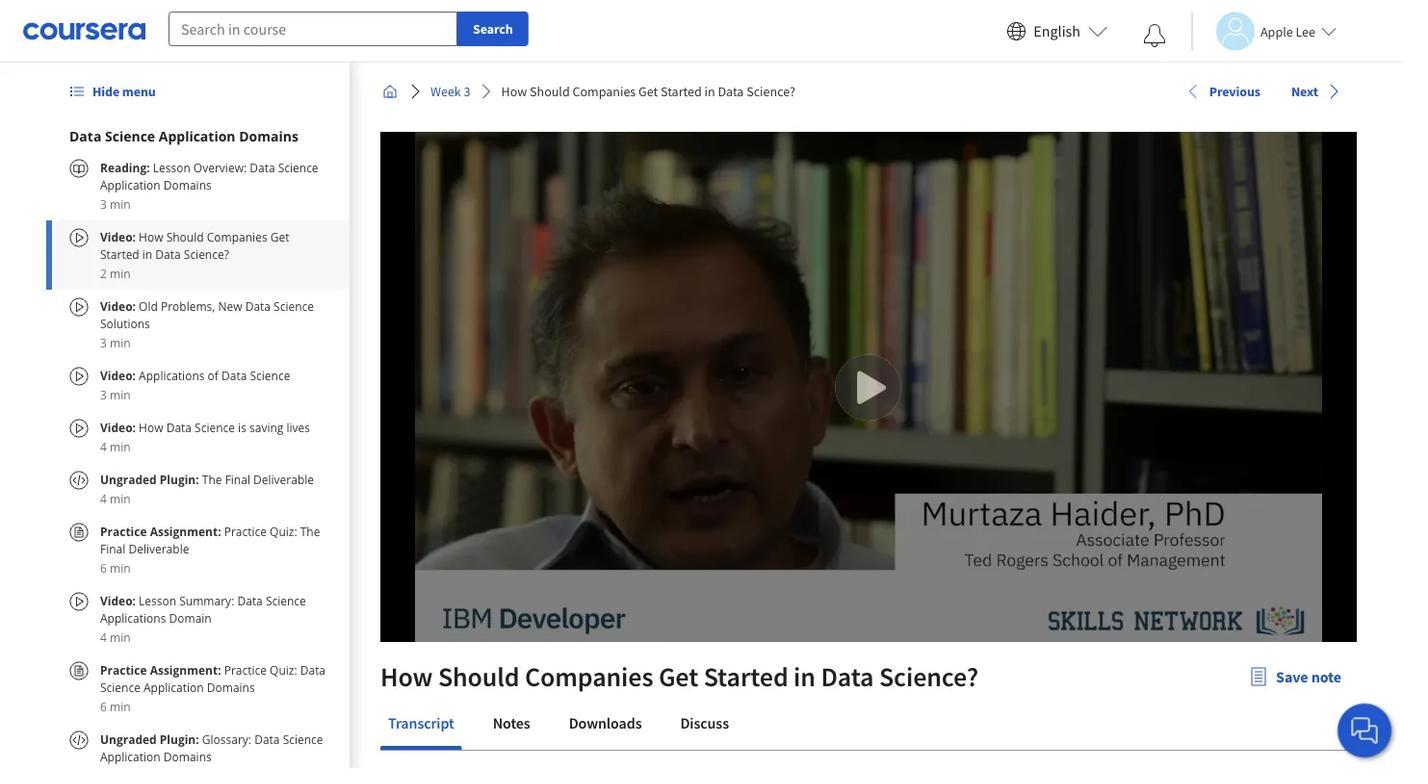 Task type: vqa. For each thing, say whether or not it's contained in the screenshot.
Plugin:
yes



Task type: locate. For each thing, give the bounding box(es) containing it.
0 vertical spatial practice assignment:
[[100, 524, 224, 539]]

lesson inside lesson summary: data science applications domain
[[139, 593, 176, 609]]

2 video: from the top
[[100, 298, 139, 314]]

domains
[[239, 127, 298, 145], [164, 177, 212, 193], [207, 680, 255, 695], [164, 749, 212, 765]]

summary:
[[179, 593, 234, 609]]

data
[[718, 83, 744, 100], [69, 127, 101, 145], [250, 159, 275, 175], [155, 246, 181, 262], [245, 298, 271, 314], [222, 367, 247, 383], [166, 420, 192, 435], [237, 593, 263, 609], [821, 660, 874, 694], [300, 662, 326, 678], [254, 732, 280, 748]]

ungraded plugin: the final deliverable 4 min
[[100, 472, 314, 507]]

science inside dropdown button
[[105, 127, 155, 145]]

1 practice assignment: from the top
[[100, 524, 224, 539]]

1 vertical spatial lesson
[[139, 593, 176, 609]]

home image
[[382, 84, 398, 99]]

0 vertical spatial 4
[[100, 439, 107, 455]]

quiz:
[[270, 524, 297, 539], [270, 662, 297, 678]]

applications left of
[[139, 367, 205, 383]]

final inside ungraded plugin: the final deliverable 4 min
[[225, 472, 250, 487]]

2 min from the top
[[110, 265, 131, 281]]

1 6 min from the top
[[100, 560, 131, 576]]

2 6 min from the top
[[100, 699, 131, 715]]

domains down overview:
[[164, 177, 212, 193]]

7 min from the top
[[110, 560, 131, 576]]

plugin: down video: how data science is saving lives 4 min
[[160, 472, 199, 487]]

2 4 from the top
[[100, 491, 107, 507]]

save
[[1276, 668, 1309, 687]]

domains down ungraded plugin:
[[164, 749, 212, 765]]

0 vertical spatial final
[[225, 472, 250, 487]]

the inside practice quiz: the final deliverable
[[300, 524, 320, 539]]

1 vertical spatial companies
[[207, 229, 267, 245]]

chat with us image
[[1350, 716, 1380, 747]]

the
[[202, 472, 222, 487], [300, 524, 320, 539]]

6 min up ungraded plugin:
[[100, 699, 131, 715]]

2 quiz: from the top
[[270, 662, 297, 678]]

final for practice quiz: the final deliverable
[[100, 541, 126, 557]]

in
[[705, 83, 715, 100], [142, 246, 152, 262], [794, 660, 816, 694]]

glossary: data science application domains
[[100, 732, 323, 765]]

deliverable down lives
[[253, 472, 314, 487]]

1 vertical spatial the
[[300, 524, 320, 539]]

application up overview:
[[159, 127, 236, 145]]

video: applications of data science 3 min
[[100, 367, 290, 403]]

quiz: for the
[[270, 524, 297, 539]]

video: up solutions
[[100, 298, 139, 314]]

science inside lesson summary: data science applications domain
[[266, 593, 306, 609]]

6 min
[[100, 560, 131, 576], [100, 699, 131, 715]]

application down ungraded plugin:
[[100, 749, 161, 765]]

the for quiz:
[[300, 524, 320, 539]]

assignment:
[[150, 524, 221, 539], [150, 662, 221, 678]]

0 vertical spatial the
[[202, 472, 222, 487]]

2 vertical spatial in
[[794, 660, 816, 694]]

6 up 4 min
[[100, 560, 107, 576]]

coursera image
[[23, 16, 145, 46]]

3 min down solutions
[[100, 335, 131, 351]]

0:00
[[472, 616, 499, 635]]

problems,
[[161, 298, 215, 314]]

1 4 from the top
[[100, 439, 107, 455]]

ungraded
[[100, 472, 157, 487], [100, 732, 157, 748]]

6 min from the top
[[110, 491, 131, 507]]

5 video: from the top
[[100, 593, 139, 609]]

reading:
[[100, 159, 153, 175]]

0 vertical spatial ungraded
[[100, 472, 157, 487]]

deliverable
[[253, 472, 314, 487], [129, 541, 189, 557]]

3 video: from the top
[[100, 367, 136, 383]]

0 horizontal spatial deliverable
[[129, 541, 189, 557]]

apple lee
[[1261, 23, 1316, 40]]

1 vertical spatial plugin:
[[160, 732, 199, 748]]

2:52
[[519, 616, 546, 635]]

applications inside lesson summary: data science applications domain
[[100, 610, 166, 626]]

how should companies get started in data science? link
[[494, 74, 803, 109]]

6 min for science
[[100, 699, 131, 715]]

1 vertical spatial quiz:
[[270, 662, 297, 678]]

4 video: from the top
[[100, 420, 136, 435]]

1 horizontal spatial the
[[300, 524, 320, 539]]

final for ungraded plugin: the final deliverable 4 min
[[225, 472, 250, 487]]

the for plugin:
[[202, 472, 222, 487]]

video:
[[100, 229, 139, 245], [100, 298, 139, 314], [100, 367, 136, 383], [100, 420, 136, 435], [100, 593, 139, 609]]

2 minutes 52 seconds element
[[519, 616, 546, 635]]

how down video: applications of data science 3 min
[[139, 420, 163, 435]]

9 min from the top
[[110, 699, 131, 715]]

assignment: down ungraded plugin: the final deliverable 4 min
[[150, 524, 221, 539]]

practice assignment: down 4 min
[[100, 662, 224, 678]]

6 for practice quiz: data science application domains
[[100, 699, 107, 715]]

0 vertical spatial applications
[[139, 367, 205, 383]]

practice assignment:
[[100, 524, 224, 539], [100, 662, 224, 678]]

0 minutes 0 seconds element
[[472, 616, 499, 635]]

3 min for lesson overview: data science application domains
[[100, 196, 131, 212]]

plugin: inside ungraded plugin: the final deliverable 4 min
[[160, 472, 199, 487]]

final up 4 min
[[100, 541, 126, 557]]

1 vertical spatial ungraded
[[100, 732, 157, 748]]

application down reading: at the top left of page
[[100, 177, 161, 193]]

practice assignment: down ungraded plugin: the final deliverable 4 min
[[100, 524, 224, 539]]

quiz: inside practice quiz: data science application domains
[[270, 662, 297, 678]]

0 vertical spatial started
[[661, 83, 702, 100]]

data inside lesson summary: data science applications domain
[[237, 593, 263, 609]]

science right overview:
[[278, 159, 318, 175]]

ungraded inside ungraded plugin: the final deliverable 4 min
[[100, 472, 157, 487]]

0 horizontal spatial science?
[[184, 246, 229, 262]]

1 quiz: from the top
[[270, 524, 297, 539]]

assignment: down domain
[[150, 662, 221, 678]]

companies inside how should companies get started in data science?
[[207, 229, 267, 245]]

how up old
[[139, 229, 163, 245]]

hide
[[92, 83, 120, 100]]

science left is in the bottom of the page
[[195, 420, 235, 435]]

0 vertical spatial assignment:
[[150, 524, 221, 539]]

science inside the lesson overview: data science application domains
[[278, 159, 318, 175]]

6 min up 4 min
[[100, 560, 131, 576]]

1 plugin: from the top
[[160, 472, 199, 487]]

0 vertical spatial should
[[530, 83, 570, 100]]

plugin: left glossary:
[[160, 732, 199, 748]]

min for lesson overview: data science application domains
[[110, 196, 131, 212]]

next
[[1292, 83, 1319, 100]]

2 horizontal spatial should
[[530, 83, 570, 100]]

4
[[100, 439, 107, 455], [100, 491, 107, 507], [100, 630, 107, 645]]

min for practice quiz: the final deliverable
[[110, 560, 131, 576]]

1 vertical spatial how should companies get started in data science?
[[100, 229, 289, 262]]

practice inside practice quiz: data science application domains
[[224, 662, 267, 678]]

1 vertical spatial started
[[100, 246, 139, 262]]

8 min from the top
[[110, 630, 131, 645]]

applications up 4 min
[[100, 610, 166, 626]]

science right glossary:
[[283, 732, 323, 748]]

0 vertical spatial deliverable
[[253, 472, 314, 487]]

1 vertical spatial final
[[100, 541, 126, 557]]

deliverable inside practice quiz: the final deliverable
[[129, 541, 189, 557]]

2 ungraded from the top
[[100, 732, 157, 748]]

0 vertical spatial 3 min
[[100, 196, 131, 212]]

science inside video: how data science is saving lives 4 min
[[195, 420, 235, 435]]

deliverable inside ungraded plugin: the final deliverable 4 min
[[253, 472, 314, 487]]

1 video: from the top
[[100, 229, 139, 245]]

1 vertical spatial applications
[[100, 610, 166, 626]]

2 vertical spatial 4
[[100, 630, 107, 645]]

min
[[110, 196, 131, 212], [110, 265, 131, 281], [110, 335, 131, 351], [110, 387, 131, 403], [110, 439, 131, 455], [110, 491, 131, 507], [110, 560, 131, 576], [110, 630, 131, 645], [110, 699, 131, 715]]

video: how data science is saving lives 4 min
[[100, 420, 310, 455]]

0 vertical spatial 6 min
[[100, 560, 131, 576]]

the inside ungraded plugin: the final deliverable 4 min
[[202, 472, 222, 487]]

0 vertical spatial 6
[[100, 560, 107, 576]]

1 min from the top
[[110, 196, 131, 212]]

2 horizontal spatial in
[[794, 660, 816, 694]]

domains inside glossary: data science application domains
[[164, 749, 212, 765]]

1 vertical spatial 6 min
[[100, 699, 131, 715]]

data inside video: applications of data science 3 min
[[222, 367, 247, 383]]

1 horizontal spatial final
[[225, 472, 250, 487]]

lesson inside the lesson overview: data science application domains
[[153, 159, 190, 175]]

science right summary:
[[266, 593, 306, 609]]

0 horizontal spatial the
[[202, 472, 222, 487]]

Search in course text field
[[169, 12, 458, 46]]

2 6 from the top
[[100, 699, 107, 715]]

4 min from the top
[[110, 387, 131, 403]]

1 3 min from the top
[[100, 196, 131, 212]]

quiz: inside practice quiz: the final deliverable
[[270, 524, 297, 539]]

science inside glossary: data science application domains
[[283, 732, 323, 748]]

science right new
[[274, 298, 314, 314]]

should
[[530, 83, 570, 100], [166, 229, 204, 245], [438, 660, 520, 694]]

1 horizontal spatial started
[[661, 83, 702, 100]]

2 vertical spatial should
[[438, 660, 520, 694]]

companies
[[573, 83, 636, 100], [207, 229, 267, 245], [525, 660, 653, 694]]

1 vertical spatial deliverable
[[129, 541, 189, 557]]

video: for how should companies get started in data science?
[[100, 229, 139, 245]]

domains up overview:
[[239, 127, 298, 145]]

plugin: for ungraded plugin: the final deliverable 4 min
[[160, 472, 199, 487]]

2 horizontal spatial science?
[[879, 660, 979, 694]]

6 up ungraded plugin:
[[100, 699, 107, 715]]

application up ungraded plugin:
[[144, 680, 204, 695]]

get
[[639, 83, 658, 100], [270, 229, 289, 245], [659, 660, 699, 694]]

1 vertical spatial 4
[[100, 491, 107, 507]]

domains up glossary:
[[207, 680, 255, 695]]

0 horizontal spatial started
[[100, 246, 139, 262]]

3 min down reading: at the top left of page
[[100, 196, 131, 212]]

2 3 min from the top
[[100, 335, 131, 351]]

0:00 / 2:52
[[472, 616, 546, 635]]

2 assignment: from the top
[[150, 662, 221, 678]]

1 vertical spatial assignment:
[[150, 662, 221, 678]]

1 vertical spatial 6
[[100, 699, 107, 715]]

1 vertical spatial 3 min
[[100, 335, 131, 351]]

science down 4 min
[[100, 680, 141, 695]]

assignment: for application
[[150, 662, 221, 678]]

0 horizontal spatial final
[[100, 541, 126, 557]]

final inside practice quiz: the final deliverable
[[100, 541, 126, 557]]

lesson up domain
[[139, 593, 176, 609]]

science
[[105, 127, 155, 145], [278, 159, 318, 175], [274, 298, 314, 314], [250, 367, 290, 383], [195, 420, 235, 435], [266, 593, 306, 609], [100, 680, 141, 695], [283, 732, 323, 748]]

plugin:
[[160, 472, 199, 487], [160, 732, 199, 748]]

lesson down data science application domains at the top left
[[153, 159, 190, 175]]

1 vertical spatial in
[[142, 246, 152, 262]]

0 vertical spatial quiz:
[[270, 524, 297, 539]]

0 vertical spatial plugin:
[[160, 472, 199, 487]]

2 plugin: from the top
[[160, 732, 199, 748]]

new
[[218, 298, 242, 314]]

domains inside the lesson overview: data science application domains
[[164, 177, 212, 193]]

0 vertical spatial lesson
[[153, 159, 190, 175]]

application
[[159, 127, 236, 145], [100, 177, 161, 193], [144, 680, 204, 695], [100, 749, 161, 765]]

deliverable for ungraded plugin: the final deliverable 4 min
[[253, 472, 314, 487]]

solutions
[[100, 315, 150, 331]]

how
[[501, 83, 527, 100], [139, 229, 163, 245], [139, 420, 163, 435], [380, 660, 433, 694]]

related lecture content tabs tab list
[[380, 700, 1357, 750]]

started
[[661, 83, 702, 100], [100, 246, 139, 262], [704, 660, 789, 694]]

applications
[[139, 367, 205, 383], [100, 610, 166, 626]]

1 horizontal spatial in
[[705, 83, 715, 100]]

4 inside video: how data science is saving lives 4 min
[[100, 439, 107, 455]]

video: up 4 min
[[100, 593, 139, 609]]

practice assignment: for application
[[100, 662, 224, 678]]

old
[[139, 298, 158, 314]]

practice quiz: data science application domains
[[100, 662, 326, 695]]

1 6 from the top
[[100, 560, 107, 576]]

3
[[464, 83, 471, 100], [100, 196, 107, 212], [100, 335, 107, 351], [100, 387, 107, 403]]

0 horizontal spatial in
[[142, 246, 152, 262]]

next button
[[1284, 74, 1350, 109]]

2 vertical spatial science?
[[879, 660, 979, 694]]

science up saving
[[250, 367, 290, 383]]

3 min from the top
[[110, 335, 131, 351]]

6
[[100, 560, 107, 576], [100, 699, 107, 715]]

downloads button
[[561, 700, 650, 747]]

domains inside dropdown button
[[239, 127, 298, 145]]

lesson
[[153, 159, 190, 175], [139, 593, 176, 609]]

save note
[[1276, 668, 1342, 687]]

applications inside video: applications of data science 3 min
[[139, 367, 205, 383]]

2 vertical spatial how should companies get started in data science?
[[380, 660, 979, 694]]

old problems, new data science solutions
[[100, 298, 314, 331]]

lesson overview: data science application domains
[[100, 159, 318, 193]]

1 ungraded from the top
[[100, 472, 157, 487]]

1 assignment: from the top
[[150, 524, 221, 539]]

previous
[[1210, 83, 1261, 100]]

min for lesson summary: data science applications domain
[[110, 630, 131, 645]]

2 vertical spatial started
[[704, 660, 789, 694]]

4 min
[[100, 630, 131, 645]]

0 vertical spatial in
[[705, 83, 715, 100]]

video: down solutions
[[100, 367, 136, 383]]

final
[[225, 472, 250, 487], [100, 541, 126, 557]]

1 horizontal spatial deliverable
[[253, 472, 314, 487]]

video: down video: applications of data science 3 min
[[100, 420, 136, 435]]

5 min from the top
[[110, 439, 131, 455]]

0 horizontal spatial should
[[166, 229, 204, 245]]

science up reading: at the top left of page
[[105, 127, 155, 145]]

2 practice assignment: from the top
[[100, 662, 224, 678]]

video: up 2 min
[[100, 229, 139, 245]]

practice
[[100, 524, 147, 539], [224, 524, 267, 539], [100, 662, 147, 678], [224, 662, 267, 678]]

data science application domains
[[69, 127, 298, 145]]

how should companies get started in data science?
[[501, 83, 796, 100], [100, 229, 289, 262], [380, 660, 979, 694]]

data inside the lesson overview: data science application domains
[[250, 159, 275, 175]]

1 vertical spatial practice assignment:
[[100, 662, 224, 678]]

previous button
[[1179, 74, 1269, 109]]

3 min
[[100, 196, 131, 212], [100, 335, 131, 351]]

1 vertical spatial get
[[270, 229, 289, 245]]

2 vertical spatial companies
[[525, 660, 653, 694]]

deliverable up summary:
[[129, 541, 189, 557]]

3 4 from the top
[[100, 630, 107, 645]]

week 3 link
[[423, 74, 478, 109]]

science?
[[747, 83, 796, 100], [184, 246, 229, 262], [879, 660, 979, 694]]

1 horizontal spatial science?
[[747, 83, 796, 100]]

final down is in the bottom of the page
[[225, 472, 250, 487]]



Task type: describe. For each thing, give the bounding box(es) containing it.
ungraded for ungraded plugin:
[[100, 732, 157, 748]]

lesson for application
[[153, 159, 190, 175]]

science inside video: applications of data science 3 min
[[250, 367, 290, 383]]

discuss button
[[673, 700, 737, 747]]

3 inside video: applications of data science 3 min
[[100, 387, 107, 403]]

video: inside video: how data science is saving lives 4 min
[[100, 420, 136, 435]]

min inside video: how data science is saving lives 4 min
[[110, 439, 131, 455]]

video: for lesson summary: data science applications domain
[[100, 593, 139, 609]]

deliverable for practice quiz: the final deliverable
[[129, 541, 189, 557]]

lee
[[1296, 23, 1316, 40]]

glossary:
[[202, 732, 251, 748]]

min for how should companies get started in data science?
[[110, 265, 131, 281]]

2
[[100, 265, 107, 281]]

of
[[208, 367, 219, 383]]

practice inside practice quiz: the final deliverable
[[224, 524, 267, 539]]

hide menu
[[92, 83, 156, 100]]

data inside dropdown button
[[69, 127, 101, 145]]

quiz: for data
[[270, 662, 297, 678]]

discuss
[[681, 714, 729, 733]]

english
[[1034, 22, 1081, 41]]

apple
[[1261, 23, 1293, 40]]

how up transcript
[[380, 660, 433, 694]]

data inside video: how data science is saving lives 4 min
[[166, 420, 192, 435]]

video: for old problems, new data science solutions
[[100, 298, 139, 314]]

menu
[[122, 83, 156, 100]]

0 vertical spatial companies
[[573, 83, 636, 100]]

0 vertical spatial get
[[639, 83, 658, 100]]

min inside ungraded plugin: the final deliverable 4 min
[[110, 491, 131, 507]]

assignment: for deliverable
[[150, 524, 221, 539]]

application inside dropdown button
[[159, 127, 236, 145]]

ungraded plugin:
[[100, 732, 202, 748]]

data science application domains button
[[69, 126, 327, 145]]

min for practice quiz: data science application domains
[[110, 699, 131, 715]]

application inside the lesson overview: data science application domains
[[100, 177, 161, 193]]

1 vertical spatial should
[[166, 229, 204, 245]]

domains inside practice quiz: data science application domains
[[207, 680, 255, 695]]

ungraded for ungraded plugin: the final deliverable 4 min
[[100, 472, 157, 487]]

application inside practice quiz: data science application domains
[[144, 680, 204, 695]]

min inside video: applications of data science 3 min
[[110, 387, 131, 403]]

apple lee button
[[1192, 12, 1337, 51]]

week
[[431, 83, 461, 100]]

transcript
[[388, 714, 454, 733]]

1 vertical spatial science?
[[184, 246, 229, 262]]

science inside practice quiz: data science application domains
[[100, 680, 141, 695]]

get inside how should companies get started in data science?
[[270, 229, 289, 245]]

/
[[506, 616, 511, 635]]

data inside glossary: data science application domains
[[254, 732, 280, 748]]

week 3
[[431, 83, 471, 100]]

6 for practice quiz: the final deliverable
[[100, 560, 107, 576]]

saving
[[249, 420, 284, 435]]

mute image
[[426, 616, 451, 635]]

plugin: for ungraded plugin:
[[160, 732, 199, 748]]

domain
[[169, 610, 212, 626]]

4 inside ungraded plugin: the final deliverable 4 min
[[100, 491, 107, 507]]

search button
[[458, 12, 528, 46]]

how inside how should companies get started in data science?
[[139, 229, 163, 245]]

lesson for applications
[[139, 593, 176, 609]]

0 vertical spatial science?
[[747, 83, 796, 100]]

6 min for final
[[100, 560, 131, 576]]

1 horizontal spatial should
[[438, 660, 520, 694]]

show notifications image
[[1143, 24, 1167, 47]]

search
[[473, 20, 513, 38]]

practice assignment: for deliverable
[[100, 524, 224, 539]]

save note button
[[1234, 654, 1357, 700]]

notes
[[493, 714, 530, 733]]

0 vertical spatial how should companies get started in data science?
[[501, 83, 796, 100]]

overview:
[[193, 159, 247, 175]]

lives
[[287, 420, 310, 435]]

is
[[238, 420, 246, 435]]

2 min
[[100, 265, 131, 281]]

started inside how should companies get started in data science?
[[100, 246, 139, 262]]

note
[[1312, 668, 1342, 687]]

science inside old problems, new data science solutions
[[274, 298, 314, 314]]

2 horizontal spatial started
[[704, 660, 789, 694]]

3 inside week 3 link
[[464, 83, 471, 100]]

downloads
[[569, 714, 642, 733]]

practice quiz: the final deliverable
[[100, 524, 320, 557]]

data inside old problems, new data science solutions
[[245, 298, 271, 314]]

video: inside video: applications of data science 3 min
[[100, 367, 136, 383]]

data inside how should companies get started in data science?
[[155, 246, 181, 262]]

2 vertical spatial get
[[659, 660, 699, 694]]

transcript button
[[380, 700, 462, 747]]

min for old problems, new data science solutions
[[110, 335, 131, 351]]

english button
[[999, 0, 1115, 63]]

how inside video: how data science is saving lives 4 min
[[139, 420, 163, 435]]

application inside glossary: data science application domains
[[100, 749, 161, 765]]

data inside practice quiz: data science application domains
[[300, 662, 326, 678]]

lesson summary: data science applications domain
[[100, 593, 306, 626]]

hide menu button
[[62, 74, 163, 109]]

3 min for old problems, new data science solutions
[[100, 335, 131, 351]]

notes button
[[485, 700, 538, 747]]

how right the week 3
[[501, 83, 527, 100]]



